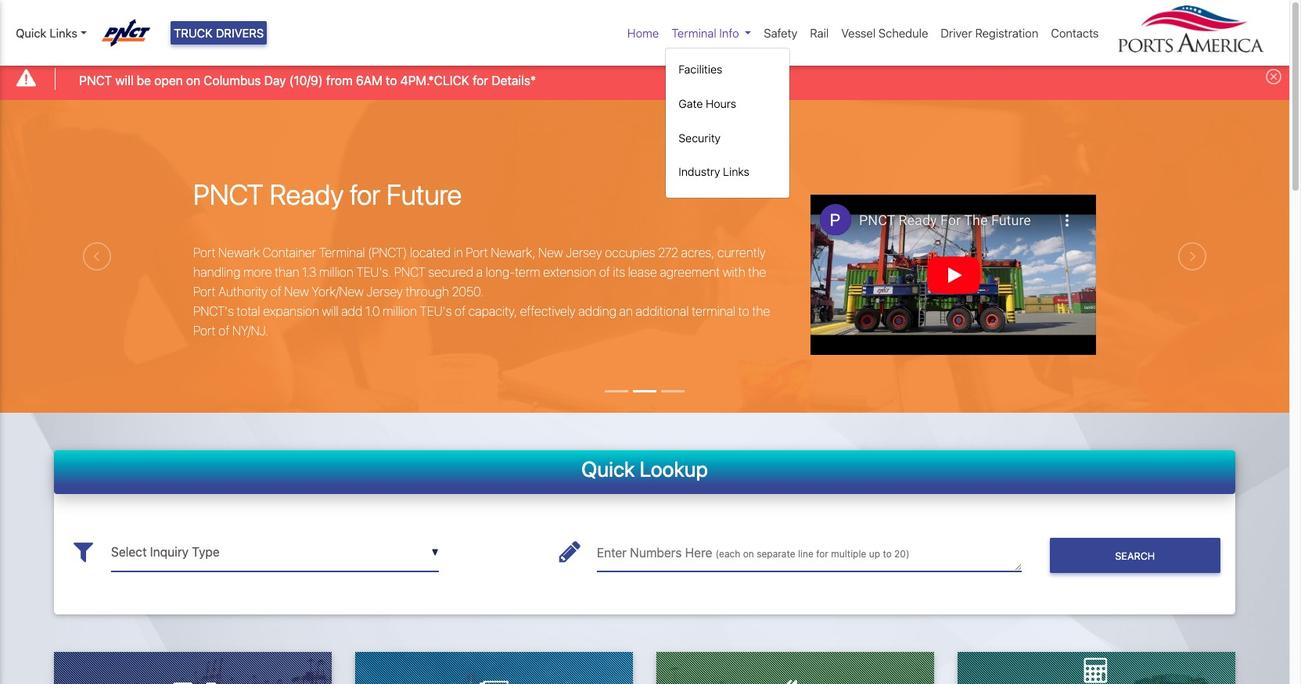 Task type: locate. For each thing, give the bounding box(es) containing it.
2 horizontal spatial pnct
[[394, 265, 425, 279]]

port right in
[[466, 245, 488, 259]]

port
[[193, 245, 216, 259], [466, 245, 488, 259], [193, 284, 216, 299], [193, 324, 216, 338]]

pnct ready for future image
[[0, 100, 1289, 500]]

1 vertical spatial will
[[322, 304, 338, 318]]

0 vertical spatial the
[[748, 265, 766, 279]]

port up handling
[[193, 245, 216, 259]]

272
[[658, 245, 678, 259]]

through
[[406, 284, 449, 299]]

the right terminal
[[752, 304, 770, 318]]

0 horizontal spatial pnct
[[79, 73, 112, 87]]

links for industry links
[[723, 165, 749, 179]]

terminal inside the port newark container terminal (pnct) located in port newark, new jersey occupies 272 acres, currently handling more than 1.3 million teu's.                                 pnct secured a long-term extension of its lease agreement with the port authority of new york/new jersey through 2050. pnct's total expansion will add 1.0 million teu's of capacity,                                 effectively adding an additional terminal to the port of ny/nj.
[[319, 245, 365, 259]]

1 vertical spatial on
[[743, 548, 754, 560]]

0 horizontal spatial terminal
[[319, 245, 365, 259]]

0 vertical spatial for
[[473, 73, 488, 87]]

for left details*
[[473, 73, 488, 87]]

million right 1.0
[[383, 304, 417, 318]]

1.0
[[365, 304, 380, 318]]

home link
[[621, 18, 665, 48]]

2 horizontal spatial to
[[883, 548, 892, 560]]

teu's.
[[356, 265, 391, 279]]

acres,
[[681, 245, 715, 259]]

will
[[115, 73, 133, 87], [322, 304, 338, 318]]

quick for quick lookup
[[581, 457, 635, 482]]

currently
[[717, 245, 766, 259]]

jersey up extension
[[566, 245, 602, 259]]

2 vertical spatial to
[[883, 548, 892, 560]]

0 vertical spatial pnct
[[79, 73, 112, 87]]

terminal info
[[672, 26, 739, 40]]

day
[[264, 73, 286, 87]]

0 horizontal spatial links
[[50, 26, 77, 40]]

million up york/new
[[319, 265, 353, 279]]

truck drivers link
[[171, 21, 267, 45]]

pnct
[[79, 73, 112, 87], [193, 178, 263, 212], [394, 265, 425, 279]]

security link
[[672, 123, 783, 153]]

pnct will be open on columbus day (10/9) from 6am to 4pm.*click for details* alert
[[0, 58, 1289, 100]]

1 horizontal spatial for
[[473, 73, 488, 87]]

0 vertical spatial will
[[115, 73, 133, 87]]

4pm.*click
[[400, 73, 469, 87]]

pnct inside the port newark container terminal (pnct) located in port newark, new jersey occupies 272 acres, currently handling more than 1.3 million teu's.                                 pnct secured a long-term extension of its lease agreement with the port authority of new york/new jersey through 2050. pnct's total expansion will add 1.0 million teu's of capacity,                                 effectively adding an additional terminal to the port of ny/nj.
[[394, 265, 425, 279]]

pnct up newark
[[193, 178, 263, 212]]

security
[[679, 131, 721, 144]]

newark,
[[491, 245, 536, 259]]

1 horizontal spatial million
[[383, 304, 417, 318]]

0 horizontal spatial quick
[[16, 26, 46, 40]]

open
[[154, 73, 183, 87]]

1 horizontal spatial will
[[322, 304, 338, 318]]

0 horizontal spatial will
[[115, 73, 133, 87]]

for inside enter numbers here (each on separate line for multiple up to 20)
[[816, 548, 828, 560]]

located
[[410, 245, 451, 259]]

0 vertical spatial terminal
[[672, 26, 716, 40]]

1 vertical spatial terminal
[[319, 245, 365, 259]]

1 horizontal spatial terminal
[[672, 26, 716, 40]]

0 horizontal spatial to
[[386, 73, 397, 87]]

mobile image
[[206, 680, 216, 685]]

industry links
[[679, 165, 749, 179]]

gate
[[679, 97, 703, 110]]

for right line
[[816, 548, 828, 560]]

be
[[137, 73, 151, 87]]

term
[[515, 265, 540, 279]]

0 vertical spatial million
[[319, 265, 353, 279]]

total
[[237, 304, 260, 318]]

None text field
[[111, 534, 439, 572]]

1 horizontal spatial new
[[538, 245, 563, 259]]

on right (each
[[743, 548, 754, 560]]

facilities link
[[672, 55, 783, 85]]

search button
[[1050, 538, 1220, 574]]

vessel schedule link
[[835, 18, 934, 48]]

pnct up through
[[394, 265, 425, 279]]

on inside enter numbers here (each on separate line for multiple up to 20)
[[743, 548, 754, 560]]

industry
[[679, 165, 720, 179]]

1 horizontal spatial on
[[743, 548, 754, 560]]

new
[[538, 245, 563, 259], [284, 284, 309, 299]]

hours
[[706, 97, 736, 110]]

1 vertical spatial pnct
[[193, 178, 263, 212]]

driver registration link
[[934, 18, 1045, 48]]

1 horizontal spatial pnct
[[193, 178, 263, 212]]

industry links link
[[672, 157, 783, 187]]

multiple
[[831, 548, 866, 560]]

vessel schedule
[[841, 26, 928, 40]]

truck drivers
[[174, 26, 264, 40]]

0 horizontal spatial new
[[284, 284, 309, 299]]

gate hours
[[679, 97, 736, 110]]

on right open
[[186, 73, 200, 87]]

lease
[[628, 265, 657, 279]]

1 vertical spatial for
[[350, 178, 381, 212]]

2 vertical spatial pnct
[[394, 265, 425, 279]]

1 vertical spatial links
[[723, 165, 749, 179]]

numbers
[[630, 546, 682, 560]]

1 vertical spatial quick
[[581, 457, 635, 482]]

None text field
[[597, 534, 1021, 572]]

will down york/new
[[322, 304, 338, 318]]

0 horizontal spatial on
[[186, 73, 200, 87]]

pnct's
[[193, 304, 234, 318]]

1 vertical spatial new
[[284, 284, 309, 299]]

additional
[[636, 304, 689, 318]]

0 vertical spatial links
[[50, 26, 77, 40]]

terminal left info
[[672, 26, 716, 40]]

for right ready
[[350, 178, 381, 212]]

1.3
[[302, 265, 316, 279]]

to
[[386, 73, 397, 87], [738, 304, 749, 318], [883, 548, 892, 560]]

links
[[50, 26, 77, 40], [723, 165, 749, 179]]

0 vertical spatial to
[[386, 73, 397, 87]]

with
[[723, 265, 745, 279]]

on inside "pnct will be open on columbus day (10/9) from 6am to 4pm.*click for details*" link
[[186, 73, 200, 87]]

to inside the port newark container terminal (pnct) located in port newark, new jersey occupies 272 acres, currently handling more than 1.3 million teu's.                                 pnct secured a long-term extension of its lease agreement with the port authority of new york/new jersey through 2050. pnct's total expansion will add 1.0 million teu's of capacity,                                 effectively adding an additional terminal to the port of ny/nj.
[[738, 304, 749, 318]]

terminal
[[672, 26, 716, 40], [319, 245, 365, 259]]

secured
[[428, 265, 473, 279]]

new up extension
[[538, 245, 563, 259]]

columbus
[[204, 73, 261, 87]]

1 horizontal spatial to
[[738, 304, 749, 318]]

to right up on the right of page
[[883, 548, 892, 560]]

here
[[685, 546, 712, 560]]

terminal
[[692, 304, 736, 318]]

the right with
[[748, 265, 766, 279]]

pnct ready for future
[[193, 178, 462, 212]]

1 vertical spatial jersey
[[367, 284, 403, 299]]

0 vertical spatial quick
[[16, 26, 46, 40]]

ready
[[270, 178, 344, 212]]

0 vertical spatial jersey
[[566, 245, 602, 259]]

to right terminal
[[738, 304, 749, 318]]

effectively
[[520, 304, 575, 318]]

terminal up the teu's.
[[319, 245, 365, 259]]

to inside 'alert'
[[386, 73, 397, 87]]

(10/9)
[[289, 73, 323, 87]]

1 horizontal spatial links
[[723, 165, 749, 179]]

pnct for pnct ready for future
[[193, 178, 263, 212]]

new up expansion at top
[[284, 284, 309, 299]]

extension
[[543, 265, 596, 279]]

quick
[[16, 26, 46, 40], [581, 457, 635, 482]]

of down 2050.
[[455, 304, 466, 318]]

of
[[599, 265, 610, 279], [270, 284, 281, 299], [455, 304, 466, 318], [218, 324, 229, 338]]

will inside "pnct will be open on columbus day (10/9) from 6am to 4pm.*click for details*" link
[[115, 73, 133, 87]]

safety link
[[758, 18, 804, 48]]

1 horizontal spatial quick
[[581, 457, 635, 482]]

to for multiple
[[883, 548, 892, 560]]

for
[[473, 73, 488, 87], [350, 178, 381, 212], [816, 548, 828, 560]]

rail
[[810, 26, 829, 40]]

the
[[748, 265, 766, 279], [752, 304, 770, 318]]

2 vertical spatial for
[[816, 548, 828, 560]]

of down than
[[270, 284, 281, 299]]

port newark container terminal (pnct) located in port newark, new jersey occupies 272 acres, currently handling more than 1.3 million teu's.                                 pnct secured a long-term extension of its lease agreement with the port authority of new york/new jersey through 2050. pnct's total expansion will add 1.0 million teu's of capacity,                                 effectively adding an additional terminal to the port of ny/nj.
[[193, 245, 770, 338]]

registration
[[975, 26, 1038, 40]]

for inside 'alert'
[[473, 73, 488, 87]]

enter numbers here (each on separate line for multiple up to 20)
[[597, 546, 910, 560]]

to right 6am
[[386, 73, 397, 87]]

pnct left be
[[79, 73, 112, 87]]

of left its
[[599, 265, 610, 279]]

million
[[319, 265, 353, 279], [383, 304, 417, 318]]

1 vertical spatial to
[[738, 304, 749, 318]]

0 vertical spatial on
[[186, 73, 200, 87]]

in
[[454, 245, 463, 259]]

info
[[719, 26, 739, 40]]

driver
[[941, 26, 972, 40]]

2 horizontal spatial for
[[816, 548, 828, 560]]

will left be
[[115, 73, 133, 87]]

pnct inside 'alert'
[[79, 73, 112, 87]]

lookup
[[640, 457, 708, 482]]

to inside enter numbers here (each on separate line for multiple up to 20)
[[883, 548, 892, 560]]

jersey down the teu's.
[[367, 284, 403, 299]]

on for separate
[[743, 548, 754, 560]]

jersey
[[566, 245, 602, 259], [367, 284, 403, 299]]

than
[[275, 265, 299, 279]]



Task type: vqa. For each thing, say whether or not it's contained in the screenshot.
for inside 'Link'
yes



Task type: describe. For each thing, give the bounding box(es) containing it.
quick lookup
[[581, 457, 708, 482]]

quick for quick links
[[16, 26, 46, 40]]

separate
[[757, 548, 795, 560]]

to for from
[[386, 73, 397, 87]]

pnct will be open on columbus day (10/9) from 6am to 4pm.*click for details*
[[79, 73, 536, 87]]

ny/nj.
[[232, 324, 268, 338]]

(pnct)
[[368, 245, 407, 259]]

its
[[613, 265, 625, 279]]

terminal inside terminal info link
[[672, 26, 716, 40]]

from
[[326, 73, 353, 87]]

add
[[341, 304, 363, 318]]

future
[[387, 178, 462, 212]]

pnct for pnct will be open on columbus day (10/9) from 6am to 4pm.*click for details*
[[79, 73, 112, 87]]

drivers
[[216, 26, 264, 40]]

terminal info link
[[665, 18, 758, 48]]

6am
[[356, 73, 382, 87]]

capacity,
[[468, 304, 517, 318]]

container
[[263, 245, 316, 259]]

driver registration
[[941, 26, 1038, 40]]

enter
[[597, 546, 627, 560]]

truck
[[174, 26, 213, 40]]

20)
[[894, 548, 910, 560]]

long-
[[486, 265, 515, 279]]

line
[[798, 548, 814, 560]]

details*
[[492, 73, 536, 87]]

an
[[619, 304, 633, 318]]

1 horizontal spatial jersey
[[566, 245, 602, 259]]

agreement
[[660, 265, 720, 279]]

teu's
[[420, 304, 452, 318]]

expansion
[[263, 304, 319, 318]]

a
[[476, 265, 483, 279]]

on for columbus
[[186, 73, 200, 87]]

authority
[[218, 284, 268, 299]]

occupies
[[605, 245, 655, 259]]

safety
[[764, 26, 797, 40]]

contacts
[[1051, 26, 1099, 40]]

0 horizontal spatial for
[[350, 178, 381, 212]]

2050.
[[452, 284, 483, 299]]

gate hours link
[[672, 89, 783, 119]]

facilities
[[679, 63, 722, 76]]

0 horizontal spatial jersey
[[367, 284, 403, 299]]

links for quick links
[[50, 26, 77, 40]]

home
[[627, 26, 659, 40]]

adding
[[578, 304, 616, 318]]

up
[[869, 548, 880, 560]]

vessel
[[841, 26, 876, 40]]

▼
[[431, 547, 439, 559]]

close image
[[1266, 69, 1282, 85]]

search
[[1115, 551, 1155, 562]]

will inside the port newark container terminal (pnct) located in port newark, new jersey occupies 272 acres, currently handling more than 1.3 million teu's.                                 pnct secured a long-term extension of its lease agreement with the port authority of new york/new jersey through 2050. pnct's total expansion will add 1.0 million teu's of capacity,                                 effectively adding an additional terminal to the port of ny/nj.
[[322, 304, 338, 318]]

0 horizontal spatial million
[[319, 265, 353, 279]]

handling
[[193, 265, 241, 279]]

0 vertical spatial new
[[538, 245, 563, 259]]

port down 'pnct's'
[[193, 324, 216, 338]]

more
[[243, 265, 272, 279]]

of down 'pnct's'
[[218, 324, 229, 338]]

contacts link
[[1045, 18, 1105, 48]]

newark
[[218, 245, 260, 259]]

1 vertical spatial million
[[383, 304, 417, 318]]

rail link
[[804, 18, 835, 48]]

port up 'pnct's'
[[193, 284, 216, 299]]

york/new
[[312, 284, 364, 299]]

schedule
[[879, 26, 928, 40]]

(each
[[716, 548, 740, 560]]

quick links link
[[16, 24, 87, 42]]

1 vertical spatial the
[[752, 304, 770, 318]]



